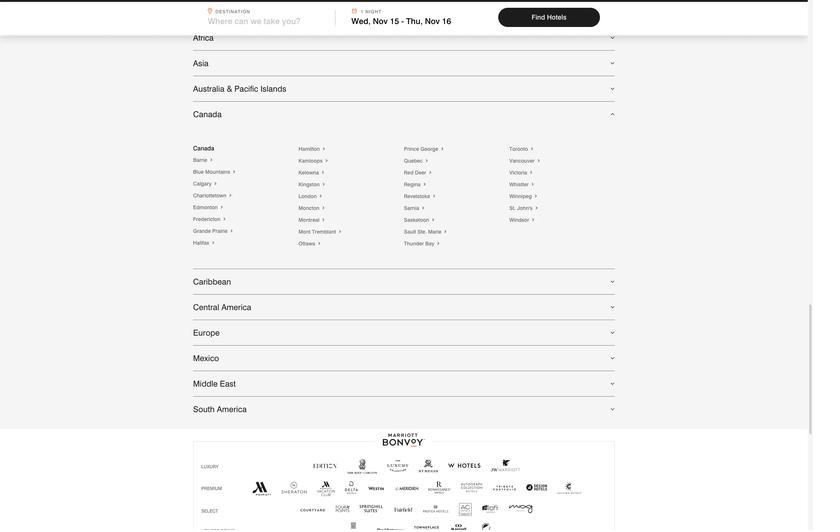 Task type: describe. For each thing, give the bounding box(es) containing it.
london link
[[299, 193, 323, 199]]

2 canada from the top
[[193, 145, 214, 152]]

montreal link
[[299, 217, 326, 223]]

sarnia
[[404, 205, 421, 211]]

america for south america
[[217, 405, 247, 414]]

blue mountains
[[193, 169, 232, 175]]

arrow right image for quebec
[[424, 158, 429, 164]]

vancouver
[[510, 158, 536, 164]]

hotels
[[547, 13, 567, 21]]

-
[[401, 16, 404, 26]]

none search field containing wed, nov 15 - thu, nov 16
[[0, 2, 808, 36]]

kingston
[[299, 182, 321, 188]]

middle east
[[193, 379, 236, 389]]

arrow right image for sarnia
[[421, 205, 426, 211]]

blue mountains link
[[193, 169, 237, 175]]

south america button
[[193, 397, 615, 422]]

south
[[193, 405, 215, 414]]

arrow right image for windsor
[[531, 217, 536, 223]]

barrie link
[[193, 157, 214, 163]]

fredericton
[[193, 216, 222, 222]]

find hotels
[[532, 13, 567, 21]]

arrow right image for grande prairie
[[229, 228, 234, 234]]

toronto
[[510, 146, 530, 152]]

arrow right image for sault ste. marie
[[443, 229, 448, 235]]

prince george
[[404, 146, 440, 152]]

arrow right image for victoria
[[529, 170, 534, 176]]

15
[[390, 16, 399, 26]]

winnipeg link
[[510, 193, 539, 199]]

windsor link
[[510, 217, 536, 223]]

hamilton link
[[299, 146, 327, 152]]

kingston link
[[299, 182, 326, 188]]

arrow right image for saskatoon
[[431, 217, 436, 223]]

barrie
[[193, 157, 209, 163]]

select
[[201, 509, 218, 514]]

mexico
[[193, 354, 219, 363]]

moncton link
[[299, 205, 326, 211]]

toronto link
[[510, 146, 535, 152]]

islands
[[261, 84, 286, 94]]

edmonton link
[[193, 205, 224, 210]]

arrow right image for vancouver
[[536, 158, 541, 164]]

prince george link
[[404, 146, 445, 152]]

premium
[[201, 486, 222, 492]]

asia
[[193, 58, 209, 68]]

arrow right image for fredericton
[[222, 216, 227, 222]]

arrow right image for barrie
[[209, 157, 214, 163]]

central america
[[193, 303, 251, 312]]

vancouver link
[[510, 158, 541, 164]]

central
[[193, 303, 219, 312]]

st.
[[510, 205, 516, 211]]

hamilton
[[299, 146, 321, 152]]

george
[[421, 146, 438, 152]]

arrow right image for prince george
[[440, 146, 445, 152]]

europe
[[193, 328, 220, 338]]

bay
[[425, 241, 434, 247]]

america for central america
[[222, 303, 251, 312]]

wed,
[[352, 16, 371, 26]]

arrow right image for winnipeg
[[533, 193, 539, 199]]

ottawa link
[[299, 241, 322, 247]]

1
[[361, 9, 364, 14]]

south america
[[193, 405, 247, 414]]

arrow right image for thunder bay
[[436, 241, 441, 247]]

thu,
[[406, 16, 423, 26]]

mont tremblant
[[299, 229, 338, 235]]

kelowna link
[[299, 170, 326, 176]]

arrow right image for blue mountains
[[232, 169, 237, 175]]

sault
[[404, 229, 416, 235]]

16
[[442, 16, 451, 26]]

1 night wed, nov 15 - thu, nov 16
[[352, 9, 451, 26]]

victoria link
[[510, 170, 534, 176]]

ottawa
[[299, 241, 317, 247]]



Task type: vqa. For each thing, say whether or not it's contained in the screenshot.
Homes & Villas by Marriott Bonvoy image at the top left
no



Task type: locate. For each thing, give the bounding box(es) containing it.
charlottetown
[[193, 193, 228, 199]]

1 canada from the top
[[193, 109, 222, 119]]

canada button
[[193, 102, 615, 127]]

mont
[[299, 229, 311, 235]]

canada up barrie link
[[193, 145, 214, 152]]

canada down australia
[[193, 109, 222, 119]]

arrow right image for edmonton
[[219, 205, 224, 210]]

america down east
[[217, 405, 247, 414]]

africa button
[[193, 25, 615, 50]]

arrow right image for charlottetown
[[228, 193, 233, 199]]

canada inside dropdown button
[[193, 109, 222, 119]]

winnipeg
[[510, 193, 533, 199]]

victoria
[[510, 170, 529, 176]]

blue
[[193, 169, 204, 175]]

halifax link
[[193, 240, 216, 246]]

america inside dropdown button
[[222, 303, 251, 312]]

moncton
[[299, 205, 321, 211]]

prince
[[404, 146, 419, 152]]

sault ste. marie link
[[404, 229, 448, 235]]

arrow right image for montreal
[[321, 217, 326, 223]]

2 nov from the left
[[425, 16, 440, 26]]

kamloops link
[[299, 158, 329, 164]]

whistler
[[510, 182, 530, 188]]

1 horizontal spatial nov
[[425, 16, 440, 26]]

america
[[222, 303, 251, 312], [217, 405, 247, 414]]

grande
[[193, 228, 211, 234]]

middle east button
[[193, 371, 615, 397]]

arrow right image for ottawa
[[317, 241, 322, 247]]

&
[[227, 84, 232, 94]]

deer
[[415, 170, 426, 176]]

arrow right image
[[321, 146, 327, 152], [440, 146, 445, 152], [324, 158, 329, 164], [424, 158, 429, 164], [232, 169, 237, 175], [428, 170, 433, 176], [213, 181, 218, 187], [318, 193, 323, 199], [432, 193, 437, 199], [533, 193, 539, 199], [219, 205, 224, 210], [222, 216, 227, 222], [321, 217, 326, 223], [531, 217, 536, 223], [443, 229, 448, 235], [317, 241, 322, 247], [436, 241, 441, 247]]

st. john's
[[510, 205, 534, 211]]

Destination text field
[[208, 16, 321, 26]]

1 nov from the left
[[373, 16, 388, 26]]

nov
[[373, 16, 388, 26], [425, 16, 440, 26]]

america inside dropdown button
[[217, 405, 247, 414]]

ste.
[[418, 229, 427, 235]]

edmonton
[[193, 205, 219, 210]]

find
[[532, 13, 545, 21]]

1 vertical spatial canada
[[193, 145, 214, 152]]

night
[[366, 9, 382, 14]]

destination
[[216, 9, 250, 14]]

revelstoke link
[[404, 193, 437, 199]]

tremblant
[[312, 229, 336, 235]]

st. john's link
[[510, 205, 539, 211]]

sault ste. marie
[[404, 229, 443, 235]]

regina
[[404, 182, 422, 188]]

middle
[[193, 379, 218, 389]]

sarnia link
[[404, 205, 426, 211]]

kelowna
[[299, 170, 320, 176]]

east
[[220, 379, 236, 389]]

nov down night
[[373, 16, 388, 26]]

charlottetown link
[[193, 193, 233, 199]]

john's
[[517, 205, 533, 211]]

0 vertical spatial canada
[[193, 109, 222, 119]]

quebec
[[404, 158, 424, 164]]

None search field
[[0, 2, 808, 36]]

red deer link
[[404, 170, 433, 176]]

mexico button
[[193, 346, 615, 371]]

caribbean
[[193, 277, 231, 287]]

arrow right image for whistler
[[530, 182, 535, 188]]

thunder bay
[[404, 241, 436, 247]]

london
[[299, 193, 318, 199]]

europe button
[[193, 320, 615, 346]]

arrow right image for revelstoke
[[432, 193, 437, 199]]

arrow right image for halifax
[[211, 240, 216, 246]]

arrow right image for mont tremblant
[[338, 229, 343, 235]]

windsor
[[510, 217, 531, 223]]

saskatoon
[[404, 217, 431, 223]]

caribbean button
[[193, 269, 615, 294]]

australia
[[193, 84, 224, 94]]

arrow right image for regina
[[422, 182, 427, 188]]

australia & pacific islands button
[[193, 76, 615, 101]]

pacific
[[235, 84, 258, 94]]

kamloops
[[299, 158, 324, 164]]

canada
[[193, 109, 222, 119], [193, 145, 214, 152]]

arrow right image for kelowna
[[320, 170, 326, 176]]

mountains
[[205, 169, 230, 175]]

calgary link
[[193, 181, 218, 187]]

central america button
[[193, 295, 615, 320]]

grande prairie link
[[193, 228, 234, 234]]

arrow right image for red deer
[[428, 170, 433, 176]]

asia button
[[193, 51, 615, 76]]

red deer
[[404, 170, 428, 176]]

america right the central
[[222, 303, 251, 312]]

grande prairie
[[193, 228, 229, 234]]

0 vertical spatial america
[[222, 303, 251, 312]]

red
[[404, 170, 414, 176]]

find hotels button
[[498, 8, 600, 27]]

saskatoon link
[[404, 217, 436, 223]]

arrow right image for kamloops
[[324, 158, 329, 164]]

arrow right image
[[530, 146, 535, 152], [209, 157, 214, 163], [536, 158, 541, 164], [320, 170, 326, 176], [529, 170, 534, 176], [321, 182, 326, 188], [422, 182, 427, 188], [530, 182, 535, 188], [228, 193, 233, 199], [321, 205, 326, 211], [421, 205, 426, 211], [534, 205, 539, 211], [431, 217, 436, 223], [229, 228, 234, 234], [338, 229, 343, 235], [211, 240, 216, 246]]

nov left 16
[[425, 16, 440, 26]]

arrow right image for calgary
[[213, 181, 218, 187]]

fredericton link
[[193, 216, 227, 222]]

quebec link
[[404, 158, 429, 164]]

0 horizontal spatial nov
[[373, 16, 388, 26]]

thunder bay link
[[404, 241, 441, 247]]

revelstoke
[[404, 193, 432, 199]]

arrow right image for toronto
[[530, 146, 535, 152]]

whistler link
[[510, 182, 535, 188]]

destination field
[[208, 16, 331, 26]]

africa
[[193, 33, 214, 43]]

arrow right image for moncton
[[321, 205, 326, 211]]

arrow right image for hamilton
[[321, 146, 327, 152]]

halifax
[[193, 240, 211, 246]]

1 vertical spatial america
[[217, 405, 247, 414]]

australia & pacific islands
[[193, 84, 286, 94]]

arrow right image for st. john's
[[534, 205, 539, 211]]

arrow right image for kingston
[[321, 182, 326, 188]]

thunder
[[404, 241, 424, 247]]

arrow right image for london
[[318, 193, 323, 199]]

prairie
[[212, 228, 228, 234]]

calgary
[[193, 181, 213, 187]]

luxury
[[201, 464, 219, 470]]

mont tremblant link
[[299, 229, 343, 235]]



